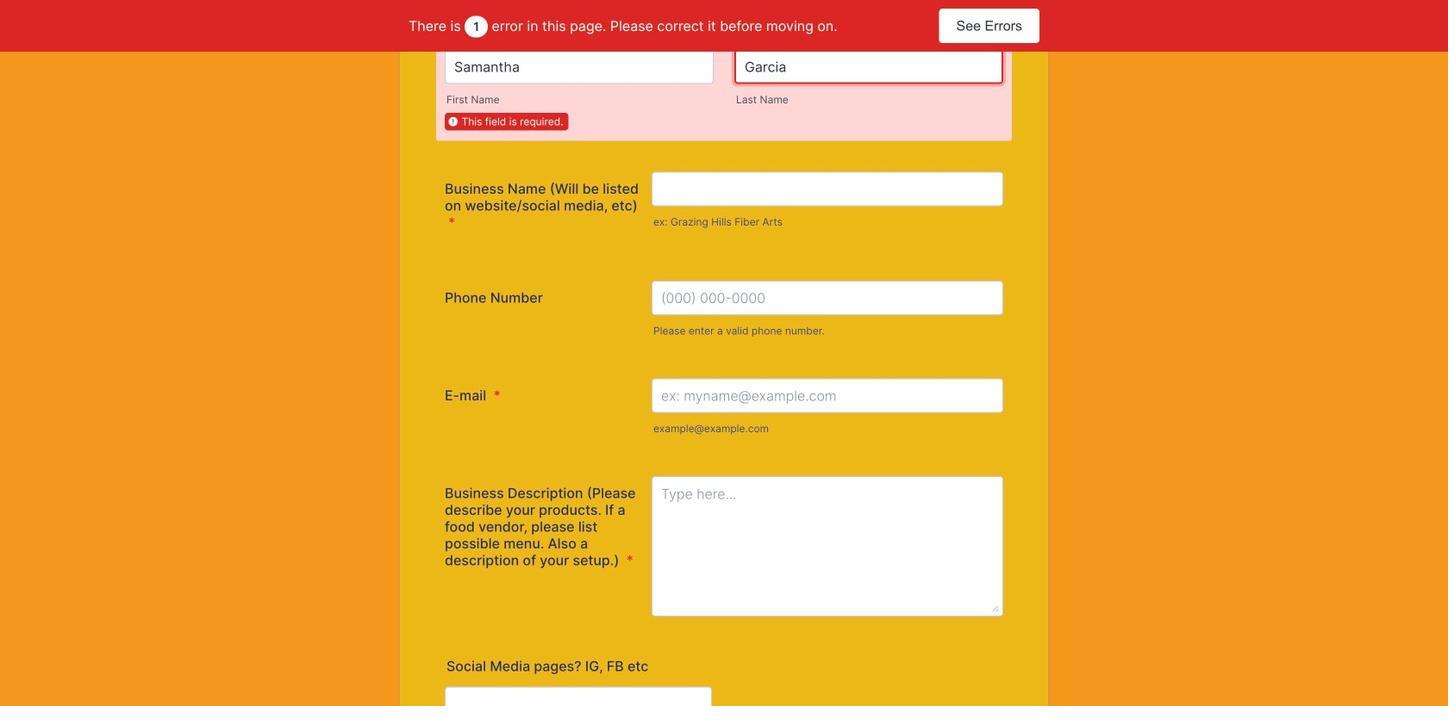 Task type: vqa. For each thing, say whether or not it's contained in the screenshot.
EX: MYNAME@EXAMPLE.COM email field
yes



Task type: locate. For each thing, give the bounding box(es) containing it.
  telephone field
[[652, 281, 1003, 316]]

None text field
[[445, 50, 714, 84], [734, 50, 1003, 84], [652, 172, 1003, 206], [445, 50, 714, 84], [734, 50, 1003, 84], [652, 172, 1003, 206]]

alert
[[409, 16, 939, 37]]

Type here... text field
[[652, 477, 1003, 617]]

None text field
[[445, 687, 712, 707]]



Task type: describe. For each thing, give the bounding box(es) containing it.
ex: myname@example.com email field
[[652, 379, 1003, 413]]



